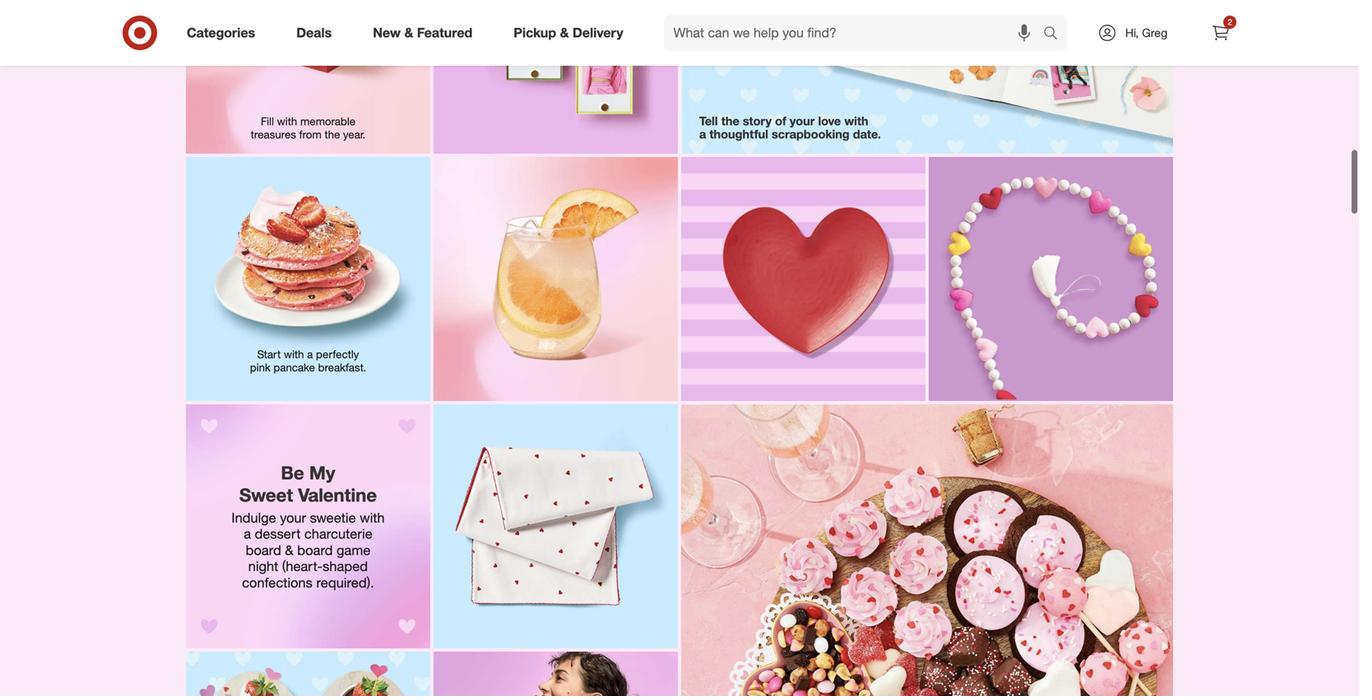 Task type: locate. For each thing, give the bounding box(es) containing it.
delivery
[[573, 25, 623, 41]]

1 horizontal spatial your
[[790, 114, 815, 128]]

new & featured link
[[359, 15, 493, 51]]

confections
[[242, 575, 313, 591]]

1 horizontal spatial board
[[297, 542, 333, 559]]

with
[[844, 114, 869, 128], [277, 115, 297, 128], [284, 348, 304, 361], [360, 510, 385, 526]]

0 horizontal spatial &
[[285, 542, 294, 559]]

0 vertical spatial your
[[790, 114, 815, 128]]

with inside fill with memorable treasures from the year.
[[277, 115, 297, 128]]

0 horizontal spatial your
[[280, 510, 306, 526]]

new
[[373, 25, 401, 41]]

2
[[1228, 17, 1232, 27]]

hi, greg
[[1125, 26, 1168, 40]]

be my sweet valentine indulge your sweetie with a dessert charcuterie board & board game night (heart-shaped confections required).
[[231, 462, 389, 591]]

2 horizontal spatial &
[[560, 25, 569, 41]]

0 horizontal spatial the
[[325, 128, 340, 141]]

be
[[281, 462, 304, 484]]

pink
[[250, 361, 271, 375]]

memorable
[[300, 115, 355, 128]]

from
[[299, 128, 322, 141]]

a
[[699, 127, 706, 142], [307, 348, 313, 361], [244, 526, 251, 543]]

2 horizontal spatial a
[[699, 127, 706, 142]]

& right new
[[404, 25, 413, 41]]

the inside fill with memorable treasures from the year.
[[325, 128, 340, 141]]

with right love
[[844, 114, 869, 128]]

1 horizontal spatial &
[[404, 25, 413, 41]]

with up the game
[[360, 510, 385, 526]]

night
[[248, 559, 278, 575]]

a inside be my sweet valentine indulge your sweetie with a dessert charcuterie board & board game night (heart-shaped confections required).
[[244, 526, 251, 543]]

0 horizontal spatial a
[[244, 526, 251, 543]]

board down indulge
[[246, 542, 281, 559]]

0 horizontal spatial board
[[246, 542, 281, 559]]

breakfast.
[[318, 361, 366, 375]]

1 vertical spatial your
[[280, 510, 306, 526]]

with right fill
[[277, 115, 297, 128]]

with inside start with a perfectly pink pancake breakfast.
[[284, 348, 304, 361]]

1 horizontal spatial the
[[721, 114, 740, 128]]

with right start
[[284, 348, 304, 361]]

0 vertical spatial a
[[699, 127, 706, 142]]

your right of at the top right of page
[[790, 114, 815, 128]]

dessert
[[255, 526, 301, 543]]

date.
[[853, 127, 881, 142]]

1 board from the left
[[246, 542, 281, 559]]

story
[[743, 114, 772, 128]]

your
[[790, 114, 815, 128], [280, 510, 306, 526]]

(heart-
[[282, 559, 323, 575]]

fill with memorable treasures from the year.
[[251, 115, 365, 141]]

pickup & delivery
[[514, 25, 623, 41]]

game
[[337, 542, 371, 559]]

2 board from the left
[[297, 542, 333, 559]]

scrapbooking
[[772, 127, 850, 142]]

board
[[246, 542, 281, 559], [297, 542, 333, 559]]

valentine
[[298, 484, 377, 506]]

a left thoughtful
[[699, 127, 706, 142]]

deals
[[296, 25, 332, 41]]

& right pickup on the top of the page
[[560, 25, 569, 41]]

&
[[404, 25, 413, 41], [560, 25, 569, 41], [285, 542, 294, 559]]

sweet
[[239, 484, 293, 506]]

the left year. at the top
[[325, 128, 340, 141]]

the right tell
[[721, 114, 740, 128]]

pickup & delivery link
[[500, 15, 644, 51]]

a left dessert
[[244, 526, 251, 543]]

deals link
[[282, 15, 352, 51]]

& right night
[[285, 542, 294, 559]]

1 vertical spatial a
[[307, 348, 313, 361]]

the
[[721, 114, 740, 128], [325, 128, 340, 141]]

your inside be my sweet valentine indulge your sweetie with a dessert charcuterie board & board game night (heart-shaped confections required).
[[280, 510, 306, 526]]

a inside tell the story of your love with a thoughtful scrapbooking date.
[[699, 127, 706, 142]]

1 horizontal spatial a
[[307, 348, 313, 361]]

your down "sweet"
[[280, 510, 306, 526]]

2 vertical spatial a
[[244, 526, 251, 543]]

my
[[309, 462, 335, 484]]

board down sweetie
[[297, 542, 333, 559]]

tell the story of your love with a thoughtful scrapbooking date.
[[699, 114, 881, 142]]

a left the perfectly
[[307, 348, 313, 361]]



Task type: vqa. For each thing, say whether or not it's contained in the screenshot.
left BOARD
yes



Task type: describe. For each thing, give the bounding box(es) containing it.
a inside start with a perfectly pink pancake breakfast.
[[307, 348, 313, 361]]

love
[[818, 114, 841, 128]]

search button
[[1036, 15, 1075, 54]]

2 link
[[1203, 15, 1239, 51]]

new & featured
[[373, 25, 473, 41]]

your inside tell the story of your love with a thoughtful scrapbooking date.
[[790, 114, 815, 128]]

start with a perfectly pink pancake breakfast.
[[250, 348, 366, 375]]

the inside tell the story of your love with a thoughtful scrapbooking date.
[[721, 114, 740, 128]]

perfectly
[[316, 348, 359, 361]]

treasures
[[251, 128, 296, 141]]

with inside be my sweet valentine indulge your sweetie with a dessert charcuterie board & board game night (heart-shaped confections required).
[[360, 510, 385, 526]]

greg
[[1142, 26, 1168, 40]]

with inside tell the story of your love with a thoughtful scrapbooking date.
[[844, 114, 869, 128]]

hi,
[[1125, 26, 1139, 40]]

fill
[[261, 115, 274, 128]]

tell
[[699, 114, 718, 128]]

pickup
[[514, 25, 556, 41]]

pancake
[[274, 361, 315, 375]]

shaped
[[323, 559, 368, 575]]

indulge
[[231, 510, 276, 526]]

sweetie
[[310, 510, 356, 526]]

& for new
[[404, 25, 413, 41]]

categories
[[187, 25, 255, 41]]

of
[[775, 114, 786, 128]]

year.
[[343, 128, 365, 141]]

thoughtful
[[710, 127, 768, 142]]

What can we help you find? suggestions appear below search field
[[664, 15, 1047, 51]]

search
[[1036, 26, 1075, 42]]

featured
[[417, 25, 473, 41]]

& inside be my sweet valentine indulge your sweetie with a dessert charcuterie board & board game night (heart-shaped confections required).
[[285, 542, 294, 559]]

& for pickup
[[560, 25, 569, 41]]

required).
[[316, 575, 374, 591]]

categories link
[[173, 15, 276, 51]]

charcuterie
[[304, 526, 373, 543]]

start
[[257, 348, 281, 361]]



